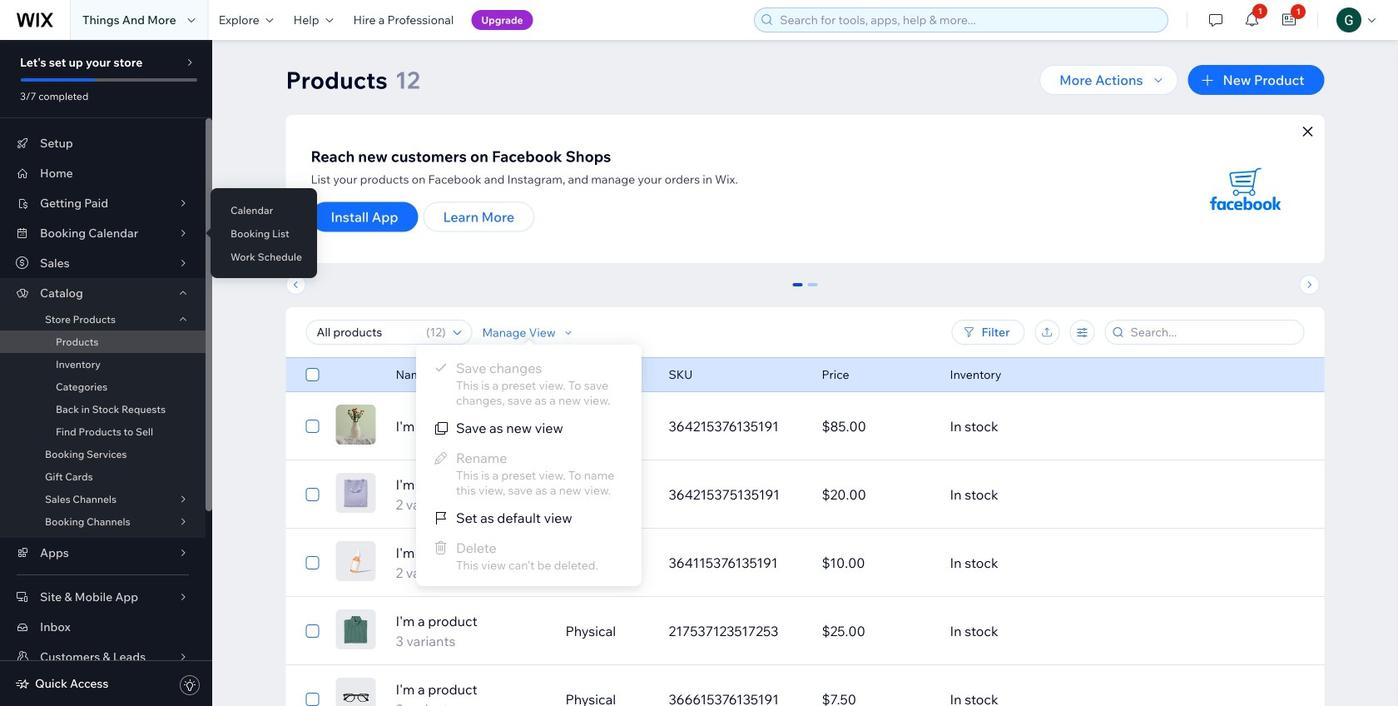 Task type: vqa. For each thing, say whether or not it's contained in the screenshot.
option
yes



Task type: locate. For each thing, give the bounding box(es) containing it.
None checkbox
[[306, 416, 319, 436], [306, 621, 319, 641], [306, 416, 319, 436], [306, 621, 319, 641]]

Search for tools, apps, help & more... field
[[775, 8, 1163, 32]]

None checkbox
[[306, 365, 319, 385], [306, 485, 319, 505], [306, 553, 319, 573], [306, 689, 319, 706], [306, 365, 319, 385], [306, 485, 319, 505], [306, 553, 319, 573], [306, 689, 319, 706]]

sidebar element
[[0, 40, 212, 706]]

menu
[[416, 353, 642, 578]]



Task type: describe. For each thing, give the bounding box(es) containing it.
Unsaved view field
[[312, 321, 421, 344]]

reach new customers on facebook shops image
[[1192, 135, 1300, 243]]

Search... field
[[1126, 321, 1299, 344]]



